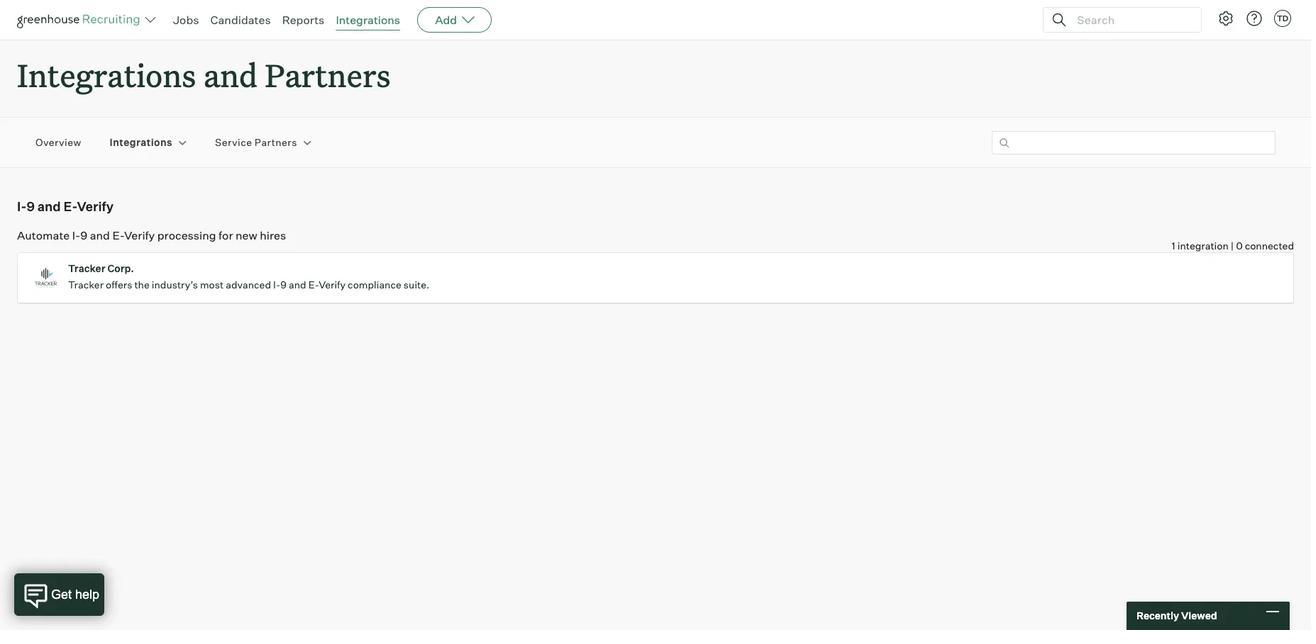 Task type: locate. For each thing, give the bounding box(es) containing it.
i-
[[17, 199, 27, 214], [72, 229, 80, 243], [273, 279, 280, 291]]

1 horizontal spatial integrations link
[[336, 13, 400, 27]]

i- down i-9 and e-verify
[[72, 229, 80, 243]]

1 vertical spatial i-
[[72, 229, 80, 243]]

1 vertical spatial integrations
[[17, 54, 196, 96]]

e- up corp. on the top of the page
[[112, 229, 124, 243]]

td button
[[1272, 7, 1294, 30]]

1
[[1172, 240, 1176, 252]]

1 vertical spatial tracker
[[68, 279, 104, 291]]

0
[[1236, 240, 1243, 252]]

partners down "reports" link
[[265, 54, 391, 96]]

0 vertical spatial partners
[[265, 54, 391, 96]]

e- left compliance
[[308, 279, 319, 291]]

for
[[219, 229, 233, 243]]

0 horizontal spatial i-
[[17, 199, 27, 214]]

9 down i-9 and e-verify
[[80, 229, 87, 243]]

i- right the advanced
[[273, 279, 280, 291]]

the
[[134, 279, 150, 291]]

0 vertical spatial integrations
[[336, 13, 400, 27]]

greenhouse recruiting image
[[17, 11, 145, 28]]

tracker left 'offers'
[[68, 279, 104, 291]]

1 vertical spatial integrations link
[[110, 136, 172, 150]]

integrations
[[336, 13, 400, 27], [17, 54, 196, 96], [110, 137, 172, 149]]

1 vertical spatial e-
[[112, 229, 124, 243]]

0 vertical spatial verify
[[77, 199, 114, 214]]

1 vertical spatial 9
[[80, 229, 87, 243]]

2 horizontal spatial i-
[[273, 279, 280, 291]]

viewed
[[1181, 610, 1217, 622]]

integrations link
[[336, 13, 400, 27], [110, 136, 172, 150]]

1 horizontal spatial e-
[[112, 229, 124, 243]]

jobs
[[173, 13, 199, 27]]

and right the advanced
[[289, 279, 306, 291]]

partners right service
[[255, 137, 297, 149]]

reports
[[282, 13, 325, 27]]

configure image
[[1218, 10, 1235, 27]]

2 vertical spatial integrations
[[110, 137, 172, 149]]

9
[[27, 199, 35, 214], [80, 229, 87, 243], [280, 279, 287, 291]]

most
[[200, 279, 224, 291]]

tracker corp. tracker offers the industry's most advanced i-9 and e-verify compliance suite.
[[68, 263, 430, 291]]

overview link
[[35, 136, 81, 150]]

td button
[[1274, 10, 1291, 27]]

0 horizontal spatial 9
[[27, 199, 35, 214]]

2 horizontal spatial e-
[[308, 279, 319, 291]]

0 vertical spatial integrations link
[[336, 13, 400, 27]]

1 horizontal spatial verify
[[124, 229, 155, 243]]

2 horizontal spatial 9
[[280, 279, 287, 291]]

0 vertical spatial i-
[[17, 199, 27, 214]]

tracker
[[68, 263, 105, 275], [68, 279, 104, 291]]

0 horizontal spatial verify
[[77, 199, 114, 214]]

tracker left corp. on the top of the page
[[68, 263, 105, 275]]

connected
[[1245, 240, 1294, 252]]

new
[[236, 229, 257, 243]]

2 vertical spatial i-
[[273, 279, 280, 291]]

advanced
[[226, 279, 271, 291]]

i- up automate
[[17, 199, 27, 214]]

2 vertical spatial 9
[[280, 279, 287, 291]]

e-
[[64, 199, 77, 214], [112, 229, 124, 243], [308, 279, 319, 291]]

integrations for top the "integrations" link
[[336, 13, 400, 27]]

hires
[[260, 229, 286, 243]]

and
[[203, 54, 258, 96], [37, 199, 61, 214], [90, 229, 110, 243], [289, 279, 306, 291]]

0 horizontal spatial e-
[[64, 199, 77, 214]]

verify up the automate i-9 and e-verify processing for new hires
[[77, 199, 114, 214]]

e- up automate
[[64, 199, 77, 214]]

integration
[[1178, 240, 1229, 252]]

0 vertical spatial 9
[[27, 199, 35, 214]]

candidates link
[[210, 13, 271, 27]]

9 inside tracker corp. tracker offers the industry's most advanced i-9 and e-verify compliance suite.
[[280, 279, 287, 291]]

verify left compliance
[[319, 279, 346, 291]]

2 horizontal spatial verify
[[319, 279, 346, 291]]

verify
[[77, 199, 114, 214], [124, 229, 155, 243], [319, 279, 346, 291]]

9 up automate
[[27, 199, 35, 214]]

reports link
[[282, 13, 325, 27]]

1 horizontal spatial i-
[[72, 229, 80, 243]]

None text field
[[992, 131, 1276, 154]]

partners
[[265, 54, 391, 96], [255, 137, 297, 149]]

0 vertical spatial tracker
[[68, 263, 105, 275]]

verify up corp. on the top of the page
[[124, 229, 155, 243]]

offers
[[106, 279, 132, 291]]

2 vertical spatial verify
[[319, 279, 346, 291]]

2 vertical spatial e-
[[308, 279, 319, 291]]

add
[[435, 13, 457, 27]]

9 right the advanced
[[280, 279, 287, 291]]

1 horizontal spatial 9
[[80, 229, 87, 243]]

processing
[[157, 229, 216, 243]]



Task type: describe. For each thing, give the bounding box(es) containing it.
and up automate
[[37, 199, 61, 214]]

td
[[1277, 13, 1289, 23]]

1 vertical spatial verify
[[124, 229, 155, 243]]

2 tracker from the top
[[68, 279, 104, 291]]

overview
[[35, 137, 81, 149]]

suite.
[[404, 279, 430, 291]]

recently viewed
[[1137, 610, 1217, 622]]

and down candidates
[[203, 54, 258, 96]]

i- inside tracker corp. tracker offers the industry's most advanced i-9 and e-verify compliance suite.
[[273, 279, 280, 291]]

and inside tracker corp. tracker offers the industry's most advanced i-9 and e-verify compliance suite.
[[289, 279, 306, 291]]

industry's
[[152, 279, 198, 291]]

|
[[1231, 240, 1234, 252]]

and up corp. on the top of the page
[[90, 229, 110, 243]]

integrations for integrations and partners
[[17, 54, 196, 96]]

automate i-9 and e-verify processing for new hires
[[17, 229, 286, 243]]

i-9 and e-verify
[[17, 199, 114, 214]]

1 vertical spatial partners
[[255, 137, 297, 149]]

jobs link
[[173, 13, 199, 27]]

integrations for leftmost the "integrations" link
[[110, 137, 172, 149]]

0 vertical spatial e-
[[64, 199, 77, 214]]

candidates
[[210, 13, 271, 27]]

recently
[[1137, 610, 1179, 622]]

1 integration | 0 connected
[[1172, 240, 1294, 252]]

service partners link
[[215, 136, 297, 150]]

automate
[[17, 229, 70, 243]]

Search text field
[[1074, 10, 1189, 30]]

integrations and partners
[[17, 54, 391, 96]]

0 horizontal spatial integrations link
[[110, 136, 172, 150]]

corp.
[[107, 263, 134, 275]]

service
[[215, 137, 252, 149]]

verify inside tracker corp. tracker offers the industry's most advanced i-9 and e-verify compliance suite.
[[319, 279, 346, 291]]

add button
[[417, 7, 492, 33]]

e- inside tracker corp. tracker offers the industry's most advanced i-9 and e-verify compliance suite.
[[308, 279, 319, 291]]

service partners
[[215, 137, 297, 149]]

compliance
[[348, 279, 402, 291]]

1 tracker from the top
[[68, 263, 105, 275]]



Task type: vqa. For each thing, say whether or not it's contained in the screenshot.
TEST
no



